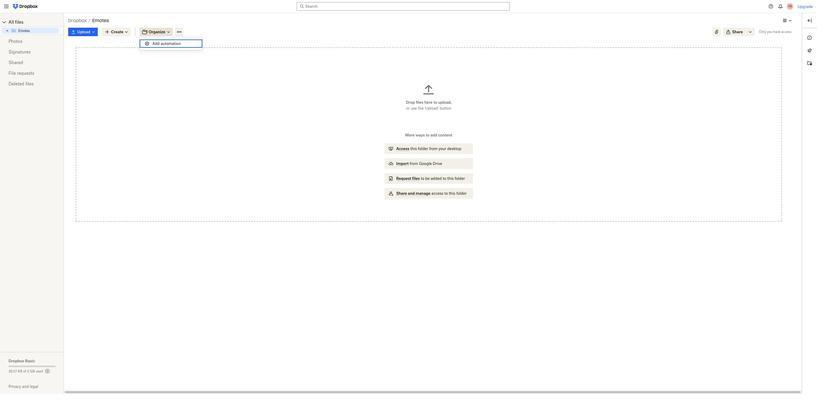 Task type: describe. For each thing, give the bounding box(es) containing it.
open details pane image
[[807, 17, 814, 24]]

and for manage
[[408, 191, 415, 196]]

signatures
[[9, 49, 31, 55]]

button
[[440, 106, 452, 111]]

request
[[397, 176, 412, 181]]

import from google drive
[[397, 162, 443, 166]]

add
[[431, 133, 438, 138]]

0 horizontal spatial from
[[410, 162, 418, 166]]

share for share and manage access to this folder
[[397, 191, 407, 196]]

to right added
[[443, 176, 447, 181]]

1 horizontal spatial from
[[430, 147, 438, 151]]

legal
[[30, 385, 38, 390]]

access this folder from your desktop
[[397, 147, 462, 151]]

upload,
[[439, 100, 452, 105]]

all files tree
[[1, 18, 64, 35]]

dropbox basic
[[9, 359, 35, 364]]

2 vertical spatial this
[[449, 191, 456, 196]]

share and manage access to this folder
[[397, 191, 467, 196]]

have
[[774, 30, 781, 34]]

/
[[89, 18, 91, 23]]

dropbox / emotes
[[68, 18, 109, 23]]

dropbox for dropbox / emotes
[[68, 18, 87, 23]]

shared
[[9, 60, 23, 65]]

28.57 kb of 2 gb used
[[9, 370, 43, 374]]

privacy
[[9, 385, 21, 390]]

add
[[152, 41, 160, 46]]

0 vertical spatial folder
[[418, 147, 429, 151]]

all
[[9, 19, 14, 25]]

global header element
[[0, 0, 818, 13]]

google
[[419, 162, 432, 166]]

add automation
[[152, 41, 181, 46]]

2
[[27, 370, 29, 374]]

2 vertical spatial folder
[[457, 191, 467, 196]]

emotes inside all files tree
[[18, 29, 30, 33]]

desktop
[[448, 147, 462, 151]]

content
[[439, 133, 453, 138]]

your
[[439, 147, 447, 151]]

requests
[[17, 71, 34, 76]]

basic
[[25, 359, 35, 364]]

files for drop
[[416, 100, 424, 105]]

to left be
[[421, 176, 425, 181]]

the
[[418, 106, 424, 111]]

to down "request files to be added to this folder"
[[445, 191, 448, 196]]

access for have
[[782, 30, 792, 34]]

more
[[406, 133, 415, 138]]

all files
[[9, 19, 24, 25]]

or
[[407, 106, 410, 111]]

file requests link
[[9, 68, 55, 79]]

28.57
[[9, 370, 17, 374]]

request files to be added to this folder
[[397, 176, 466, 181]]

and for legal
[[22, 385, 29, 390]]

dropbox link
[[68, 17, 87, 24]]

all files link
[[9, 18, 64, 26]]

added
[[431, 176, 442, 181]]



Task type: vqa. For each thing, say whether or not it's contained in the screenshot.
right column header
no



Task type: locate. For each thing, give the bounding box(es) containing it.
this down "request files to be added to this folder"
[[449, 191, 456, 196]]

manage
[[416, 191, 431, 196]]

and inside more ways to add content element
[[408, 191, 415, 196]]

files down file requests 'link'
[[25, 81, 34, 87]]

0 horizontal spatial access
[[432, 191, 444, 196]]

deleted files
[[9, 81, 34, 87]]

1 vertical spatial from
[[410, 162, 418, 166]]

'upload'
[[425, 106, 439, 111]]

share
[[733, 30, 744, 34], [397, 191, 407, 196]]

emotes
[[92, 18, 109, 23], [18, 29, 30, 33]]

0 horizontal spatial dropbox
[[9, 359, 24, 364]]

gb
[[30, 370, 35, 374]]

share inside more ways to add content element
[[397, 191, 407, 196]]

upgrade
[[798, 4, 814, 9]]

files inside deleted files link
[[25, 81, 34, 87]]

1 horizontal spatial and
[[408, 191, 415, 196]]

1 vertical spatial emotes
[[18, 29, 30, 33]]

0 horizontal spatial share
[[397, 191, 407, 196]]

automation
[[161, 41, 181, 46]]

drive
[[433, 162, 443, 166]]

access right have
[[782, 30, 792, 34]]

dropbox logo - go to the homepage image
[[11, 2, 40, 11]]

share inside button
[[733, 30, 744, 34]]

signatures link
[[9, 47, 55, 57]]

shared link
[[9, 57, 55, 68]]

0 vertical spatial and
[[408, 191, 415, 196]]

files inside all files link
[[15, 19, 24, 25]]

drop files here to upload, or use the 'upload' button
[[406, 100, 452, 111]]

deleted files link
[[9, 79, 55, 89]]

access for manage
[[432, 191, 444, 196]]

files right all
[[15, 19, 24, 25]]

1 vertical spatial and
[[22, 385, 29, 390]]

emotes right the /
[[92, 18, 109, 23]]

1 vertical spatial folder
[[455, 176, 466, 181]]

to left add
[[426, 133, 430, 138]]

privacy and legal link
[[9, 385, 64, 390]]

photos
[[9, 39, 22, 44]]

to inside drop files here to upload, or use the 'upload' button
[[434, 100, 438, 105]]

0 horizontal spatial emotes
[[18, 29, 30, 33]]

ways
[[416, 133, 425, 138]]

file
[[9, 71, 16, 76]]

get more space image
[[44, 369, 51, 375]]

folder
[[418, 147, 429, 151], [455, 176, 466, 181], [457, 191, 467, 196]]

upgrade link
[[798, 4, 814, 9]]

files inside drop files here to upload, or use the 'upload' button
[[416, 100, 424, 105]]

1 vertical spatial dropbox
[[9, 359, 24, 364]]

deleted
[[9, 81, 24, 87]]

access right manage
[[432, 191, 444, 196]]

dropbox left the /
[[68, 18, 87, 23]]

emotes link
[[11, 27, 59, 34]]

share for share
[[733, 30, 744, 34]]

dropbox up 28.57
[[9, 359, 24, 364]]

to
[[434, 100, 438, 105], [426, 133, 430, 138], [421, 176, 425, 181], [443, 176, 447, 181], [445, 191, 448, 196]]

use
[[411, 106, 417, 111]]

here
[[425, 100, 433, 105]]

access inside more ways to add content element
[[432, 191, 444, 196]]

from right the import
[[410, 162, 418, 166]]

emotes down all files
[[18, 29, 30, 33]]

kb
[[18, 370, 22, 374]]

0 vertical spatial from
[[430, 147, 438, 151]]

files for all
[[15, 19, 24, 25]]

1 horizontal spatial access
[[782, 30, 792, 34]]

this
[[411, 147, 417, 151], [448, 176, 454, 181], [449, 191, 456, 196]]

import
[[397, 162, 409, 166]]

more ways to add content element
[[384, 133, 475, 204]]

0 vertical spatial this
[[411, 147, 417, 151]]

files inside more ways to add content element
[[413, 176, 420, 181]]

share button
[[724, 28, 747, 36]]

1 vertical spatial share
[[397, 191, 407, 196]]

open pinned items image
[[807, 47, 814, 54]]

0 vertical spatial access
[[782, 30, 792, 34]]

open activity image
[[807, 60, 814, 67]]

0 vertical spatial emotes
[[92, 18, 109, 23]]

from left your
[[430, 147, 438, 151]]

more ways to add content
[[406, 133, 453, 138]]

share left only
[[733, 30, 744, 34]]

dropbox for dropbox basic
[[9, 359, 24, 364]]

to right here
[[434, 100, 438, 105]]

only you have access
[[760, 30, 792, 34]]

0 vertical spatial dropbox
[[68, 18, 87, 23]]

privacy and legal
[[9, 385, 38, 390]]

1 horizontal spatial emotes
[[92, 18, 109, 23]]

drop
[[406, 100, 415, 105]]

dropbox
[[68, 18, 87, 23], [9, 359, 24, 364]]

photos link
[[9, 36, 55, 47]]

file requests
[[9, 71, 34, 76]]

access
[[397, 147, 410, 151]]

and
[[408, 191, 415, 196], [22, 385, 29, 390]]

of
[[23, 370, 26, 374]]

only
[[760, 30, 767, 34]]

you
[[768, 30, 773, 34]]

share down "request"
[[397, 191, 407, 196]]

from
[[430, 147, 438, 151], [410, 162, 418, 166]]

files for deleted
[[25, 81, 34, 87]]

access
[[782, 30, 792, 34], [432, 191, 444, 196]]

add automation menu item
[[140, 39, 203, 48]]

this right added
[[448, 176, 454, 181]]

1 horizontal spatial share
[[733, 30, 744, 34]]

files left be
[[413, 176, 420, 181]]

this right access on the top of page
[[411, 147, 417, 151]]

files
[[15, 19, 24, 25], [25, 81, 34, 87], [416, 100, 424, 105], [413, 176, 420, 181]]

0 horizontal spatial and
[[22, 385, 29, 390]]

be
[[426, 176, 430, 181]]

files for request
[[413, 176, 420, 181]]

open information panel image
[[807, 35, 814, 41]]

and left legal
[[22, 385, 29, 390]]

used
[[36, 370, 43, 374]]

0 vertical spatial share
[[733, 30, 744, 34]]

1 vertical spatial this
[[448, 176, 454, 181]]

1 horizontal spatial dropbox
[[68, 18, 87, 23]]

and left manage
[[408, 191, 415, 196]]

files up "the"
[[416, 100, 424, 105]]

1 vertical spatial access
[[432, 191, 444, 196]]



